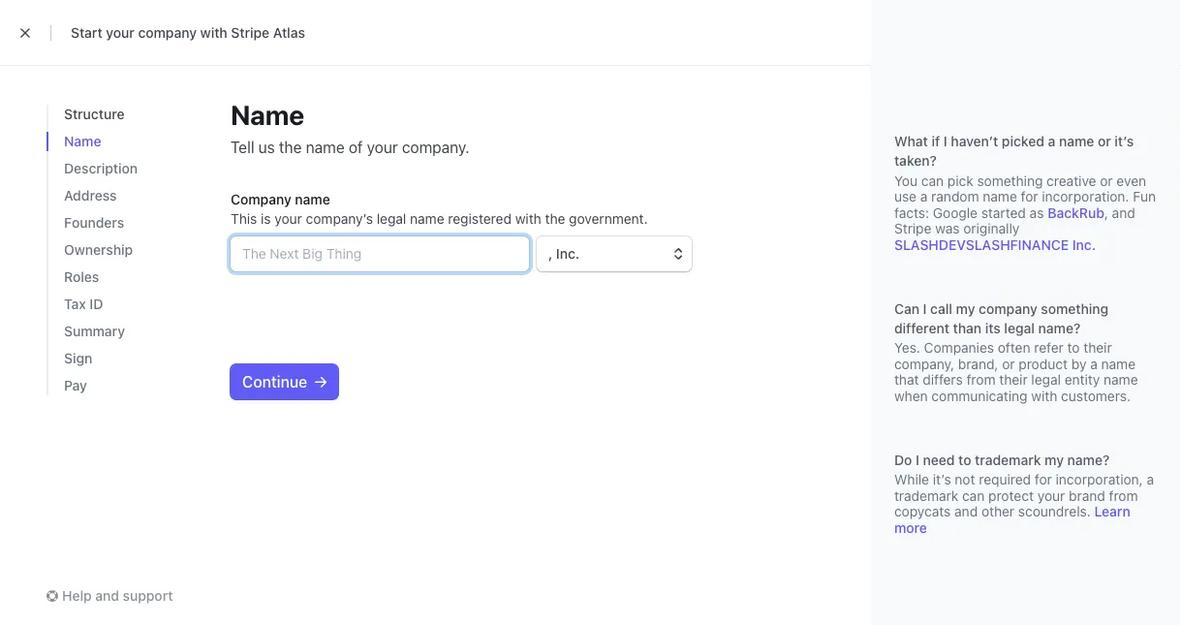 Task type: vqa. For each thing, say whether or not it's contained in the screenshot.
ENTITY
yes



Task type: locate. For each thing, give the bounding box(es) containing it.
not
[[955, 472, 976, 488]]

with left atlas
[[200, 25, 228, 41]]

google
[[933, 205, 978, 221]]

incorporation,
[[1056, 472, 1144, 488]]

0 horizontal spatial from
[[967, 372, 996, 388]]

stripe
[[231, 25, 270, 41], [895, 221, 932, 237]]

1 vertical spatial and
[[955, 504, 978, 520]]

0 horizontal spatial stripe
[[231, 25, 270, 41]]

for left creative
[[1021, 189, 1039, 205]]

and inside while it's not required for incorporation, a trademark can protect your brand from copycats and other scoundrels.
[[955, 504, 978, 520]]

company right start
[[138, 25, 197, 41]]

or up incorporation. at the top of the page
[[1098, 133, 1112, 149]]

or inside you can pick something creative or even use a random name for incorporation. fun facts: google started as
[[1101, 173, 1113, 189]]

can down taken?
[[922, 173, 944, 189]]

company
[[138, 25, 197, 41], [979, 301, 1038, 317]]

or
[[1098, 133, 1112, 149], [1101, 173, 1113, 189], [1003, 356, 1015, 372]]

stripe down use at the right top of page
[[895, 221, 932, 237]]

1 vertical spatial my
[[1045, 452, 1064, 468]]

your right of
[[367, 138, 398, 157]]

2 vertical spatial i
[[916, 452, 920, 468]]

0 vertical spatial i
[[944, 133, 948, 149]]

a right incorporation,
[[1147, 472, 1155, 488]]

continue button
[[231, 364, 338, 399]]

often
[[998, 340, 1031, 356]]

1 vertical spatial trademark
[[895, 488, 959, 504]]

brand
[[1069, 488, 1106, 504]]

1 horizontal spatial company
[[979, 301, 1038, 317]]

1 horizontal spatial name
[[231, 98, 305, 130]]

name for name
[[64, 133, 101, 149]]

your right is on the left of the page
[[275, 211, 302, 227]]

0 vertical spatial the
[[279, 138, 302, 157]]

inc.
[[1073, 237, 1096, 253]]

0 vertical spatial it's
[[1115, 133, 1134, 149]]

slashdevslashfinance inc. link
[[895, 237, 1096, 253]]

0 vertical spatial or
[[1098, 133, 1112, 149]]

my up than
[[956, 301, 976, 317]]

trademark
[[975, 452, 1042, 468], [895, 488, 959, 504]]

a
[[1048, 133, 1056, 149], [921, 189, 928, 205], [1091, 356, 1098, 372], [1147, 472, 1155, 488]]

their
[[1084, 340, 1113, 356], [1000, 372, 1028, 388]]

i for call
[[924, 301, 927, 317]]

0 horizontal spatial it's
[[933, 472, 952, 488]]

name tell us the name of your company.
[[231, 98, 470, 157]]

0 vertical spatial legal
[[377, 211, 406, 227]]

1 vertical spatial with
[[515, 211, 542, 227]]

pick
[[948, 173, 974, 189]]

name left of
[[306, 138, 345, 157]]

to
[[1068, 340, 1080, 356], [959, 452, 972, 468]]

to up the not
[[959, 452, 972, 468]]

picked
[[1002, 133, 1045, 149]]

name up us
[[231, 98, 305, 130]]

trademark up required
[[975, 452, 1042, 468]]

other
[[982, 504, 1015, 520]]

and inside , and stripe was originally slashdevslashfinance inc.
[[1113, 205, 1136, 221]]

legal
[[377, 211, 406, 227], [1005, 320, 1035, 336], [1032, 372, 1062, 388]]

if
[[932, 133, 941, 149]]

0 vertical spatial from
[[967, 372, 996, 388]]

1 vertical spatial stripe
[[895, 221, 932, 237]]

i
[[944, 133, 948, 149], [924, 301, 927, 317], [916, 452, 920, 468]]

0 horizontal spatial with
[[200, 25, 228, 41]]

a right use at the right top of page
[[921, 189, 928, 205]]

0 vertical spatial name?
[[1039, 320, 1081, 336]]

name up originally
[[983, 189, 1018, 205]]

0 vertical spatial my
[[956, 301, 976, 317]]

0 vertical spatial and
[[1113, 205, 1136, 221]]

legal up often
[[1005, 320, 1035, 336]]

name for name tell us the name of your company.
[[231, 98, 305, 130]]

you
[[895, 173, 918, 189]]

2 horizontal spatial i
[[944, 133, 948, 149]]

it's inside while it's not required for incorporation, a trademark can protect your brand from copycats and other scoundrels.
[[933, 472, 952, 488]]

a inside what if i haven't picked a name or it's taken?
[[1048, 133, 1056, 149]]

stripe left atlas
[[231, 25, 270, 41]]

1 horizontal spatial and
[[955, 504, 978, 520]]

your left brand
[[1038, 488, 1066, 504]]

haven't
[[951, 133, 999, 149]]

legal down refer
[[1032, 372, 1062, 388]]

can inside while it's not required for incorporation, a trademark can protect your brand from copycats and other scoundrels.
[[963, 488, 985, 504]]

and for help and support
[[95, 588, 119, 604]]

0 vertical spatial to
[[1068, 340, 1080, 356]]

0 vertical spatial something
[[978, 173, 1043, 189]]

0 horizontal spatial can
[[922, 173, 944, 189]]

the right us
[[279, 138, 302, 157]]

1 horizontal spatial trademark
[[975, 452, 1042, 468]]

i right the if
[[944, 133, 948, 149]]

2 vertical spatial and
[[95, 588, 119, 604]]

yes.
[[895, 340, 921, 356]]

something down what if i haven't picked a name or it's taken?
[[978, 173, 1043, 189]]

to right refer
[[1068, 340, 1080, 356]]

from right differs
[[967, 372, 996, 388]]

with right registered
[[515, 211, 542, 227]]

i right do
[[916, 452, 920, 468]]

company up its
[[979, 301, 1038, 317]]

1 horizontal spatial the
[[545, 211, 566, 227]]

1 vertical spatial it's
[[933, 472, 952, 488]]

the left government.
[[545, 211, 566, 227]]

i inside can i call my company something different than its legal name? yes. companies often refer to their company, brand, or product by a name that differs from their legal entity name when communicating with customers.
[[924, 301, 927, 317]]

with
[[200, 25, 228, 41], [515, 211, 542, 227], [1032, 388, 1058, 404]]

1 horizontal spatial can
[[963, 488, 985, 504]]

0 vertical spatial name
[[231, 98, 305, 130]]

1 horizontal spatial to
[[1068, 340, 1080, 356]]

than
[[953, 320, 982, 336]]

1 horizontal spatial it's
[[1115, 133, 1134, 149]]

even
[[1117, 173, 1147, 189]]

company,
[[895, 356, 955, 372]]

and right ,
[[1113, 205, 1136, 221]]

1 horizontal spatial stripe
[[895, 221, 932, 237]]

with inside can i call my company something different than its legal name? yes. companies often refer to their company, brand, or product by a name that differs from their legal entity name when communicating with customers.
[[1032, 388, 1058, 404]]

with down product
[[1032, 388, 1058, 404]]

can inside you can pick something creative or even use a random name for incorporation. fun facts: google started as
[[922, 173, 944, 189]]

and inside 'link'
[[95, 588, 119, 604]]

the
[[279, 138, 302, 157], [545, 211, 566, 227]]

name down "structure" link
[[64, 133, 101, 149]]

slashdevslashfinance
[[895, 237, 1069, 253]]

2 vertical spatial with
[[1032, 388, 1058, 404]]

Company name text field
[[231, 237, 529, 271]]

1 vertical spatial the
[[545, 211, 566, 227]]

continue
[[242, 373, 307, 391]]

name up 'company's'
[[295, 191, 330, 207]]

0 horizontal spatial to
[[959, 452, 972, 468]]

1 horizontal spatial with
[[515, 211, 542, 227]]

company.
[[402, 138, 470, 157]]

from right brand
[[1110, 488, 1139, 504]]

1 vertical spatial from
[[1110, 488, 1139, 504]]

or left the even
[[1101, 173, 1113, 189]]

name inside name tell us the name of your company.
[[306, 138, 345, 157]]

your inside name tell us the name of your company.
[[367, 138, 398, 157]]

protect
[[989, 488, 1034, 504]]

0 vertical spatial their
[[1084, 340, 1113, 356]]

,
[[1105, 205, 1109, 221]]

legal up company name text field
[[377, 211, 406, 227]]

do
[[895, 452, 913, 468]]

for up scoundrels.
[[1035, 472, 1053, 488]]

name right entity
[[1104, 372, 1139, 388]]

can left protect
[[963, 488, 985, 504]]

my up while it's not required for incorporation, a trademark can protect your brand from copycats and other scoundrels.
[[1045, 452, 1064, 468]]

1 horizontal spatial from
[[1110, 488, 1139, 504]]

name up creative
[[1060, 133, 1095, 149]]

scoundrels.
[[1019, 504, 1091, 520]]

their up entity
[[1084, 340, 1113, 356]]

0 vertical spatial with
[[200, 25, 228, 41]]

1 vertical spatial name
[[64, 133, 101, 149]]

start your company with stripe atlas
[[71, 25, 305, 41]]

0 vertical spatial trademark
[[975, 452, 1042, 468]]

0 horizontal spatial the
[[279, 138, 302, 157]]

1 vertical spatial can
[[963, 488, 985, 504]]

can i call my company something different than its legal name? yes. companies often refer to their company, brand, or product by a name that differs from their legal entity name when communicating with customers.
[[895, 301, 1139, 404]]

name up customers.
[[1102, 356, 1136, 372]]

1 vertical spatial for
[[1035, 472, 1053, 488]]

name? up incorporation,
[[1068, 452, 1110, 468]]

my
[[956, 301, 976, 317], [1045, 452, 1064, 468]]

the inside name tell us the name of your company.
[[279, 138, 302, 157]]

0 horizontal spatial i
[[916, 452, 920, 468]]

learn more link
[[895, 504, 1131, 536]]

0 horizontal spatial name
[[64, 133, 101, 149]]

0 vertical spatial can
[[922, 173, 944, 189]]

it's up the even
[[1115, 133, 1134, 149]]

a inside you can pick something creative or even use a random name for incorporation. fun facts: google started as
[[921, 189, 928, 205]]

trademark up the more
[[895, 488, 959, 504]]

name inside name tell us the name of your company.
[[231, 98, 305, 130]]

0 horizontal spatial and
[[95, 588, 119, 604]]

name? inside can i call my company something different than its legal name? yes. companies often refer to their company, brand, or product by a name that differs from their legal entity name when communicating with customers.
[[1039, 320, 1081, 336]]

1 horizontal spatial i
[[924, 301, 927, 317]]

can
[[922, 173, 944, 189], [963, 488, 985, 504]]

their down often
[[1000, 372, 1028, 388]]

name
[[231, 98, 305, 130], [64, 133, 101, 149]]

or inside what if i haven't picked a name or it's taken?
[[1098, 133, 1112, 149]]

name left registered
[[410, 211, 445, 227]]

and left the other
[[955, 504, 978, 520]]

a inside can i call my company something different than its legal name? yes. companies often refer to their company, brand, or product by a name that differs from their legal entity name when communicating with customers.
[[1091, 356, 1098, 372]]

legal inside company name this is your company's legal name registered with the government.
[[377, 211, 406, 227]]

a right by
[[1091, 356, 1098, 372]]

with inside company name this is your company's legal name registered with the government.
[[515, 211, 542, 227]]

2 horizontal spatial and
[[1113, 205, 1136, 221]]

0 horizontal spatial my
[[956, 301, 976, 317]]

structure link
[[64, 105, 125, 124]]

was
[[936, 221, 960, 237]]

0 vertical spatial stripe
[[231, 25, 270, 41]]

or right brand,
[[1003, 356, 1015, 372]]

1 vertical spatial or
[[1101, 173, 1113, 189]]

government.
[[569, 211, 648, 227]]

1 vertical spatial legal
[[1005, 320, 1035, 336]]

what if i haven't picked a name or it's taken?
[[895, 133, 1134, 169]]

something
[[978, 173, 1043, 189], [1041, 301, 1109, 317]]

backrub
[[1048, 205, 1105, 221]]

entity
[[1065, 372, 1101, 388]]

2 vertical spatial or
[[1003, 356, 1015, 372]]

1 vertical spatial something
[[1041, 301, 1109, 317]]

1 vertical spatial company
[[979, 301, 1038, 317]]

it's
[[1115, 133, 1134, 149], [933, 472, 952, 488]]

your inside while it's not required for incorporation, a trademark can protect your brand from copycats and other scoundrels.
[[1038, 488, 1066, 504]]

0 vertical spatial for
[[1021, 189, 1039, 205]]

i left call
[[924, 301, 927, 317]]

0 horizontal spatial trademark
[[895, 488, 959, 504]]

use
[[895, 189, 917, 205]]

and right help
[[95, 588, 119, 604]]

from
[[967, 372, 996, 388], [1110, 488, 1139, 504]]

a right picked
[[1048, 133, 1056, 149]]

and
[[1113, 205, 1136, 221], [955, 504, 978, 520], [95, 588, 119, 604]]

1 horizontal spatial their
[[1084, 340, 1113, 356]]

name
[[1060, 133, 1095, 149], [306, 138, 345, 157], [983, 189, 1018, 205], [295, 191, 330, 207], [410, 211, 445, 227], [1102, 356, 1136, 372], [1104, 372, 1139, 388]]

2 horizontal spatial with
[[1032, 388, 1058, 404]]

0 horizontal spatial company
[[138, 25, 197, 41]]

name? up refer
[[1039, 320, 1081, 336]]

name?
[[1039, 320, 1081, 336], [1068, 452, 1110, 468]]

1 vertical spatial i
[[924, 301, 927, 317]]

help
[[62, 588, 92, 604]]

something up refer
[[1041, 301, 1109, 317]]

it's down "need" on the right of page
[[933, 472, 952, 488]]

1 vertical spatial their
[[1000, 372, 1028, 388]]



Task type: describe. For each thing, give the bounding box(es) containing it.
your inside company name this is your company's legal name registered with the government.
[[275, 211, 302, 227]]

the inside company name this is your company's legal name registered with the government.
[[545, 211, 566, 227]]

support
[[123, 588, 173, 604]]

started
[[982, 205, 1026, 221]]

registered
[[448, 211, 512, 227]]

, and stripe was originally slashdevslashfinance inc.
[[895, 205, 1136, 253]]

a inside while it's not required for incorporation, a trademark can protect your brand from copycats and other scoundrels.
[[1147, 472, 1155, 488]]

stripe inside , and stripe was originally slashdevslashfinance inc.
[[895, 221, 932, 237]]

0 vertical spatial company
[[138, 25, 197, 41]]

it's inside what if i haven't picked a name or it's taken?
[[1115, 133, 1134, 149]]

fun
[[1133, 189, 1157, 205]]

your right start
[[106, 25, 135, 41]]

refer
[[1035, 340, 1064, 356]]

1 horizontal spatial my
[[1045, 452, 1064, 468]]

us
[[259, 138, 275, 157]]

something inside can i call my company something different than its legal name? yes. companies often refer to their company, brand, or product by a name that differs from their legal entity name when communicating with customers.
[[1041, 301, 1109, 317]]

can
[[895, 301, 920, 317]]

help and support
[[62, 588, 173, 604]]

facts:
[[895, 205, 930, 221]]

learn more
[[895, 504, 1131, 536]]

for inside while it's not required for incorporation, a trademark can protect your brand from copycats and other scoundrels.
[[1035, 472, 1053, 488]]

atlas
[[273, 25, 305, 41]]

product
[[1019, 356, 1068, 372]]

company inside can i call my company something different than its legal name? yes. companies often refer to their company, brand, or product by a name that differs from their legal entity name when communicating with customers.
[[979, 301, 1038, 317]]

company's
[[306, 211, 373, 227]]

call
[[931, 301, 953, 317]]

as
[[1030, 205, 1044, 221]]

by
[[1072, 356, 1087, 372]]

while it's not required for incorporation, a trademark can protect your brand from copycats and other scoundrels.
[[895, 472, 1155, 520]]

0 horizontal spatial their
[[1000, 372, 1028, 388]]

something inside you can pick something creative or even use a random name for incorporation. fun facts: google started as
[[978, 173, 1043, 189]]

1 vertical spatial to
[[959, 452, 972, 468]]

differs
[[923, 372, 963, 388]]

you can pick something creative or even use a random name for incorporation. fun facts: google started as
[[895, 173, 1157, 221]]

trademark inside while it's not required for incorporation, a trademark can protect your brand from copycats and other scoundrels.
[[895, 488, 959, 504]]

i for need
[[916, 452, 920, 468]]

name inside you can pick something creative or even use a random name for incorporation. fun facts: google started as
[[983, 189, 1018, 205]]

structure
[[64, 106, 125, 122]]

is
[[261, 211, 271, 227]]

start
[[71, 25, 102, 41]]

from inside can i call my company something different than its legal name? yes. companies often refer to their company, brand, or product by a name that differs from their legal entity name when communicating with customers.
[[967, 372, 996, 388]]

brand,
[[959, 356, 999, 372]]

i inside what if i haven't picked a name or it's taken?
[[944, 133, 948, 149]]

1 vertical spatial name?
[[1068, 452, 1110, 468]]

this
[[231, 211, 257, 227]]

name inside what if i haven't picked a name or it's taken?
[[1060, 133, 1095, 149]]

of
[[349, 138, 363, 157]]

for inside you can pick something creative or even use a random name for incorporation. fun facts: google started as
[[1021, 189, 1039, 205]]

learn
[[1095, 504, 1131, 520]]

different
[[895, 320, 950, 336]]

from inside while it's not required for incorporation, a trademark can protect your brand from copycats and other scoundrels.
[[1110, 488, 1139, 504]]

what
[[895, 133, 929, 149]]

creative
[[1047, 173, 1097, 189]]

copycats
[[895, 504, 951, 520]]

required
[[979, 472, 1032, 488]]

more
[[895, 520, 928, 536]]

name link
[[64, 132, 101, 151]]

taken?
[[895, 153, 937, 169]]

tell
[[231, 138, 255, 157]]

svg image
[[315, 376, 327, 388]]

random
[[932, 189, 980, 205]]

communicating
[[932, 388, 1028, 404]]

when
[[895, 388, 928, 404]]

company name this is your company's legal name registered with the government.
[[231, 191, 648, 227]]

company
[[231, 191, 292, 207]]

incorporation.
[[1042, 189, 1130, 205]]

do i need to trademark my name?
[[895, 452, 1110, 468]]

2 vertical spatial legal
[[1032, 372, 1062, 388]]

customers.
[[1062, 388, 1131, 404]]

backrub link
[[1048, 205, 1105, 221]]

to inside can i call my company something different than its legal name? yes. companies often refer to their company, brand, or product by a name that differs from their legal entity name when communicating with customers.
[[1068, 340, 1080, 356]]

that
[[895, 372, 920, 388]]

companies
[[924, 340, 995, 356]]

my inside can i call my company something different than its legal name? yes. companies often refer to their company, brand, or product by a name that differs from their legal entity name when communicating with customers.
[[956, 301, 976, 317]]

help and support link
[[47, 586, 173, 606]]

and for , and stripe was originally slashdevslashfinance inc.
[[1113, 205, 1136, 221]]

originally
[[964, 221, 1020, 237]]

or inside can i call my company something different than its legal name? yes. companies often refer to their company, brand, or product by a name that differs from their legal entity name when communicating with customers.
[[1003, 356, 1015, 372]]

need
[[923, 452, 955, 468]]

its
[[986, 320, 1001, 336]]

while
[[895, 472, 930, 488]]



